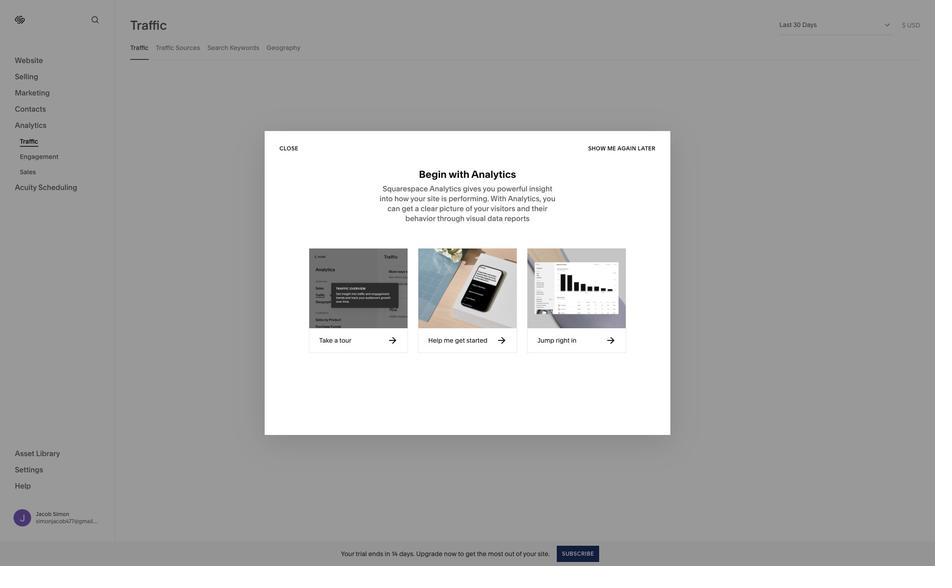 Task type: describe. For each thing, give the bounding box(es) containing it.
asset library link
[[15, 449, 100, 460]]

your
[[523, 550, 536, 558]]

me for get
[[444, 337, 454, 345]]

close
[[280, 145, 298, 152]]

scheduling
[[38, 183, 77, 192]]

days
[[802, 21, 817, 29]]

contacts link
[[15, 104, 100, 115]]

last 30 days
[[779, 21, 817, 29]]

website
[[15, 56, 43, 65]]

out
[[505, 550, 514, 558]]

jacob simon simonjacob477@gmail.com
[[36, 511, 105, 525]]

selling
[[15, 72, 38, 81]]

1 horizontal spatial in
[[571, 337, 576, 345]]

help for help me get started
[[428, 337, 442, 345]]

site.
[[538, 550, 550, 558]]

later
[[638, 145, 656, 152]]

engagement link
[[20, 149, 105, 165]]

settings link
[[15, 465, 100, 476]]

started
[[466, 337, 488, 345]]

a
[[334, 337, 338, 345]]

now
[[444, 550, 457, 558]]

keywords
[[230, 44, 259, 52]]

marketing
[[15, 88, 50, 97]]

the
[[477, 550, 487, 558]]

last 30 days button
[[779, 15, 892, 35]]

library
[[36, 449, 60, 458]]

your trial ends in 14 days. upgrade now to get the most out of your site.
[[341, 550, 550, 558]]

with
[[449, 169, 470, 181]]

$
[[902, 21, 906, 29]]

0 vertical spatial analytics
[[15, 121, 47, 130]]

0 horizontal spatial in
[[385, 550, 390, 558]]

traffic sources
[[156, 44, 200, 52]]

geography button
[[267, 35, 300, 60]]

search keywords button
[[207, 35, 259, 60]]

days.
[[399, 550, 415, 558]]

asset
[[15, 449, 34, 458]]

traffic sources button
[[156, 35, 200, 60]]

tab list containing traffic
[[130, 35, 920, 60]]

traffic up "engagement"
[[20, 138, 38, 146]]

trial
[[356, 550, 367, 558]]

30
[[793, 21, 801, 29]]

close button
[[280, 140, 298, 157]]

of
[[516, 550, 522, 558]]

show
[[588, 145, 606, 152]]



Task type: locate. For each thing, give the bounding box(es) containing it.
sales link
[[20, 165, 105, 180]]

me inside button
[[607, 145, 616, 152]]

geography
[[267, 44, 300, 52]]

show me again later
[[588, 145, 656, 152]]

contacts
[[15, 105, 46, 114]]

help down settings
[[15, 482, 31, 491]]

jump right in
[[537, 337, 576, 345]]

get left started
[[455, 337, 465, 345]]

simon
[[53, 511, 69, 518]]

right
[[556, 337, 570, 345]]

to
[[458, 550, 464, 558]]

traffic button
[[130, 35, 149, 60]]

1 vertical spatial help
[[15, 482, 31, 491]]

1 vertical spatial get
[[466, 550, 475, 558]]

traffic inside button
[[156, 44, 174, 52]]

traffic left traffic sources
[[130, 44, 149, 52]]

in left 14
[[385, 550, 390, 558]]

0 horizontal spatial help
[[15, 482, 31, 491]]

website link
[[15, 55, 100, 66]]

1 vertical spatial in
[[385, 550, 390, 558]]

asset library
[[15, 449, 60, 458]]

settings
[[15, 466, 43, 475]]

last
[[779, 21, 792, 29]]

1 horizontal spatial analytics
[[471, 169, 516, 181]]

tab list
[[130, 35, 920, 60]]

take
[[319, 337, 333, 345]]

help left started
[[428, 337, 442, 345]]

traffic
[[130, 17, 167, 33], [130, 44, 149, 52], [156, 44, 174, 52], [20, 138, 38, 146]]

help
[[428, 337, 442, 345], [15, 482, 31, 491]]

sales
[[20, 168, 36, 176]]

show me again later button
[[588, 140, 656, 157]]

ends
[[368, 550, 383, 558]]

analytics down contacts
[[15, 121, 47, 130]]

most
[[488, 550, 503, 558]]

1 horizontal spatial get
[[466, 550, 475, 558]]

me for again
[[607, 145, 616, 152]]

me
[[607, 145, 616, 152], [444, 337, 454, 345]]

me right show
[[607, 145, 616, 152]]

help link
[[15, 481, 31, 491]]

acuity
[[15, 183, 37, 192]]

upgrade
[[416, 550, 443, 558]]

14
[[392, 550, 398, 558]]

begin with analytics
[[419, 169, 516, 181]]

$ usd
[[902, 21, 920, 29]]

acuity scheduling
[[15, 183, 77, 192]]

marketing link
[[15, 88, 100, 99]]

help for help
[[15, 482, 31, 491]]

tour
[[339, 337, 352, 345]]

0 vertical spatial help
[[428, 337, 442, 345]]

1 horizontal spatial help
[[428, 337, 442, 345]]

sources
[[176, 44, 200, 52]]

selling link
[[15, 72, 100, 83]]

jacob
[[36, 511, 52, 518]]

me left started
[[444, 337, 454, 345]]

1 horizontal spatial me
[[607, 145, 616, 152]]

analytics
[[15, 121, 47, 130], [471, 169, 516, 181]]

in right right
[[571, 337, 576, 345]]

analytics right the with
[[471, 169, 516, 181]]

engagement
[[20, 153, 58, 161]]

again
[[618, 145, 636, 152]]

simonjacob477@gmail.com
[[36, 518, 105, 525]]

0 vertical spatial me
[[607, 145, 616, 152]]

in
[[571, 337, 576, 345], [385, 550, 390, 558]]

0 horizontal spatial analytics
[[15, 121, 47, 130]]

0 vertical spatial get
[[455, 337, 465, 345]]

get right "to"
[[466, 550, 475, 558]]

usd
[[907, 21, 920, 29]]

0 vertical spatial in
[[571, 337, 576, 345]]

your
[[341, 550, 354, 558]]

acuity scheduling link
[[15, 183, 100, 193]]

jump
[[537, 337, 554, 345]]

traffic up traffic button
[[130, 17, 167, 33]]

search keywords
[[207, 44, 259, 52]]

help me get started
[[428, 337, 488, 345]]

0 horizontal spatial me
[[444, 337, 454, 345]]

traffic link
[[20, 134, 105, 149]]

take a tour
[[319, 337, 352, 345]]

1 vertical spatial me
[[444, 337, 454, 345]]

search
[[207, 44, 228, 52]]

0 horizontal spatial get
[[455, 337, 465, 345]]

begin
[[419, 169, 447, 181]]

get
[[455, 337, 465, 345], [466, 550, 475, 558]]

analytics link
[[15, 120, 100, 131]]

traffic left "sources"
[[156, 44, 174, 52]]

1 vertical spatial analytics
[[471, 169, 516, 181]]



Task type: vqa. For each thing, say whether or not it's contained in the screenshot.
left me
yes



